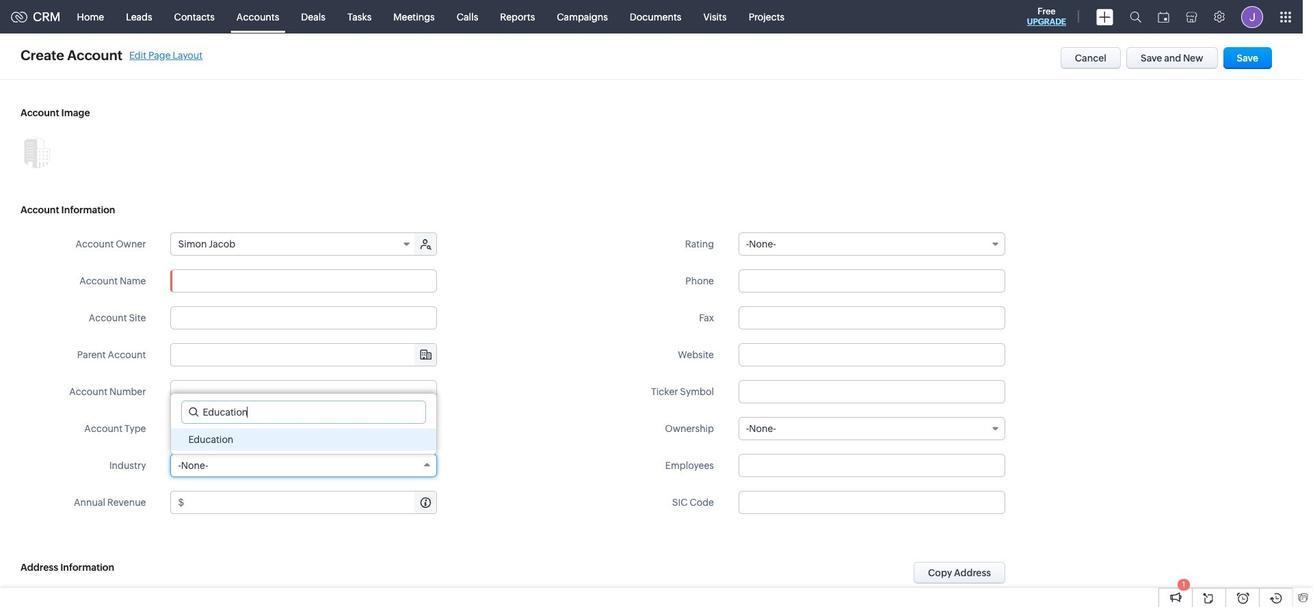 Task type: vqa. For each thing, say whether or not it's contained in the screenshot.
Create Menu "Element" at the right of page
yes



Task type: describe. For each thing, give the bounding box(es) containing it.
logo image
[[11, 11, 27, 22]]

create menu element
[[1088, 0, 1122, 33]]



Task type: locate. For each thing, give the bounding box(es) containing it.
None field
[[739, 233, 1005, 256], [171, 233, 416, 255], [171, 344, 437, 366], [739, 417, 1005, 440], [171, 454, 437, 477], [739, 233, 1005, 256], [171, 233, 416, 255], [171, 344, 437, 366], [739, 417, 1005, 440], [171, 454, 437, 477]]

search element
[[1122, 0, 1150, 34]]

None text field
[[171, 306, 437, 330], [739, 306, 1005, 330], [739, 343, 1005, 367], [739, 454, 1005, 477], [186, 492, 437, 514], [171, 306, 437, 330], [739, 306, 1005, 330], [739, 343, 1005, 367], [739, 454, 1005, 477], [186, 492, 437, 514]]

search image
[[1130, 11, 1141, 23]]

create menu image
[[1096, 9, 1113, 25]]

calendar image
[[1158, 11, 1169, 22]]

profile image
[[1241, 6, 1263, 28]]

image image
[[21, 135, 53, 168]]

option
[[171, 429, 437, 451]]

profile element
[[1233, 0, 1271, 33]]

list box
[[171, 425, 437, 454]]

None text field
[[171, 269, 437, 293], [739, 269, 1005, 293], [171, 344, 437, 366], [171, 380, 437, 403], [739, 380, 1005, 403], [182, 401, 426, 423], [739, 491, 1005, 514], [171, 269, 437, 293], [739, 269, 1005, 293], [171, 344, 437, 366], [171, 380, 437, 403], [739, 380, 1005, 403], [182, 401, 426, 423], [739, 491, 1005, 514]]



